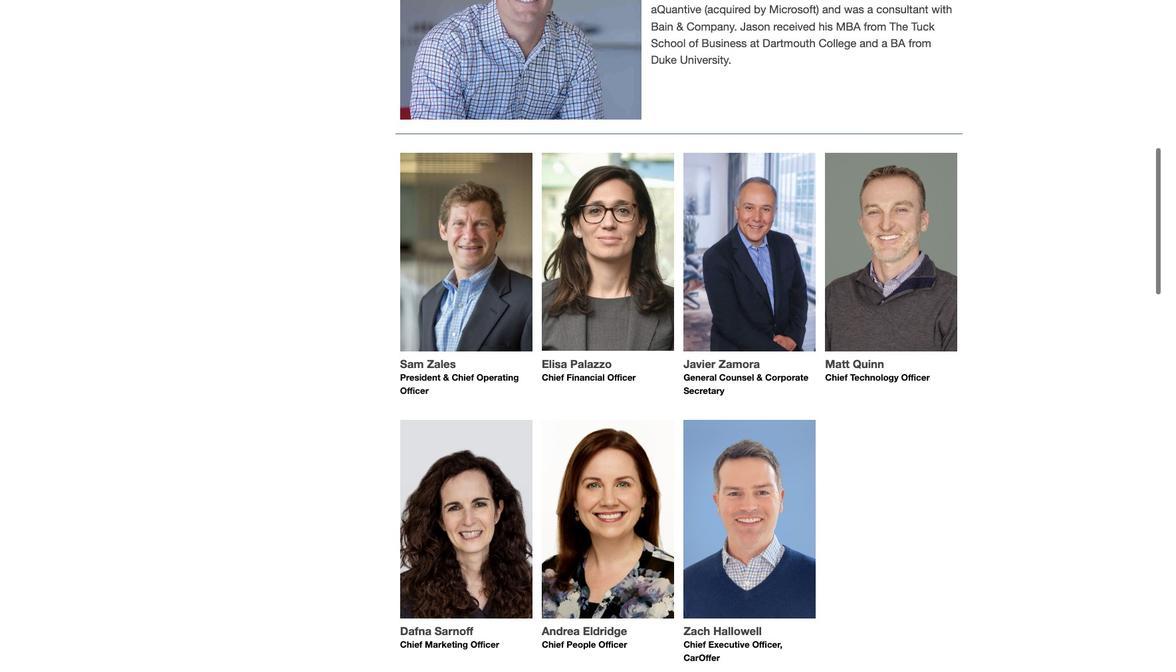 Task type: locate. For each thing, give the bounding box(es) containing it.
& down zales
[[443, 372, 449, 383]]

corporate
[[765, 372, 809, 383]]

chief down zach
[[684, 640, 706, 650]]

chief inside elisa palazzo chief financial officer
[[542, 372, 564, 383]]

officer inside matt quinn chief technology officer
[[901, 372, 930, 383]]

chief inside andrea eldridge chief people officer
[[542, 640, 564, 650]]

chief down the "matt" on the right bottom of the page
[[825, 372, 848, 383]]

people
[[567, 640, 596, 650]]

&
[[443, 372, 449, 383], [757, 372, 763, 383]]

chief down dafna
[[400, 640, 422, 650]]

executive
[[708, 640, 750, 650]]

chief inside dafna sarnoff chief marketing officer
[[400, 640, 422, 650]]

officer inside sam zales president & chief operating officer
[[400, 386, 429, 396]]

officer inside andrea eldridge chief people officer
[[599, 640, 627, 650]]

chief
[[452, 372, 474, 383], [542, 372, 564, 383], [825, 372, 848, 383], [400, 640, 422, 650], [542, 640, 564, 650], [684, 640, 706, 650]]

zales
[[427, 358, 456, 371]]

sarnoff
[[435, 625, 473, 638]]

officer down palazzo
[[607, 372, 636, 383]]

officer inside dafna sarnoff chief marketing officer
[[471, 640, 499, 650]]

1 horizontal spatial &
[[757, 372, 763, 383]]

0 horizontal spatial &
[[443, 372, 449, 383]]

officer down president on the bottom left of the page
[[400, 386, 429, 396]]

dafna
[[400, 625, 432, 638]]

chief down andrea
[[542, 640, 564, 650]]

& inside sam zales president & chief operating officer
[[443, 372, 449, 383]]

& right counsel
[[757, 372, 763, 383]]

zamora
[[719, 358, 760, 371]]

chief down the elisa
[[542, 372, 564, 383]]

chief for andrea eldridge
[[542, 640, 564, 650]]

chief inside matt quinn chief technology officer
[[825, 372, 848, 383]]

officer inside elisa palazzo chief financial officer
[[607, 372, 636, 383]]

matt quinn chief technology officer
[[825, 358, 930, 383]]

officer right technology
[[901, 372, 930, 383]]

officer for dafna sarnoff
[[471, 640, 499, 650]]

chief down zales
[[452, 372, 474, 383]]

2 & from the left
[[757, 372, 763, 383]]

technology
[[850, 372, 899, 383]]

officer down the eldridge
[[599, 640, 627, 650]]

andrea eldridge chief people officer
[[542, 625, 630, 650]]

financial
[[567, 372, 605, 383]]

chief inside zach hallowell chief executive officer, caroffer
[[684, 640, 706, 650]]

officer for matt quinn
[[901, 372, 930, 383]]

1 & from the left
[[443, 372, 449, 383]]

officer down sarnoff
[[471, 640, 499, 650]]

officer
[[607, 372, 636, 383], [901, 372, 930, 383], [400, 386, 429, 396], [471, 640, 499, 650], [599, 640, 627, 650]]



Task type: vqa. For each thing, say whether or not it's contained in the screenshot.
(720) related to $47,995
no



Task type: describe. For each thing, give the bounding box(es) containing it.
chief for zach hallowell
[[684, 640, 706, 650]]

officer for andrea eldridge
[[599, 640, 627, 650]]

javier
[[684, 358, 716, 371]]

chief for elisa palazzo
[[542, 372, 564, 383]]

president
[[400, 372, 441, 383]]

zach hallowell chief executive officer, caroffer
[[684, 625, 783, 664]]

elisa palazzo chief financial officer
[[542, 358, 636, 383]]

hallowell
[[713, 625, 762, 638]]

secretary
[[684, 386, 724, 396]]

chief for dafna sarnoff
[[400, 640, 422, 650]]

dafna sarnoff chief marketing officer
[[400, 625, 499, 650]]

chief for matt quinn
[[825, 372, 848, 383]]

eldridge
[[583, 625, 627, 638]]

officer for elisa palazzo
[[607, 372, 636, 383]]

matt
[[825, 358, 850, 371]]

elisa
[[542, 358, 567, 371]]

caroffer
[[684, 653, 720, 664]]

officer,
[[752, 640, 783, 650]]

operating
[[477, 372, 519, 383]]

quinn
[[853, 358, 884, 371]]

javier zamora general counsel & corporate secretary
[[684, 358, 809, 396]]

sam zales president & chief operating officer
[[400, 358, 519, 396]]

& inside javier zamora general counsel & corporate secretary
[[757, 372, 763, 383]]

palazzo
[[570, 358, 612, 371]]

zach
[[684, 625, 710, 638]]

counsel
[[719, 372, 754, 383]]

chief inside sam zales president & chief operating officer
[[452, 372, 474, 383]]

general
[[684, 372, 717, 383]]

andrea
[[542, 625, 580, 638]]

marketing
[[425, 640, 468, 650]]

sam
[[400, 358, 424, 371]]



